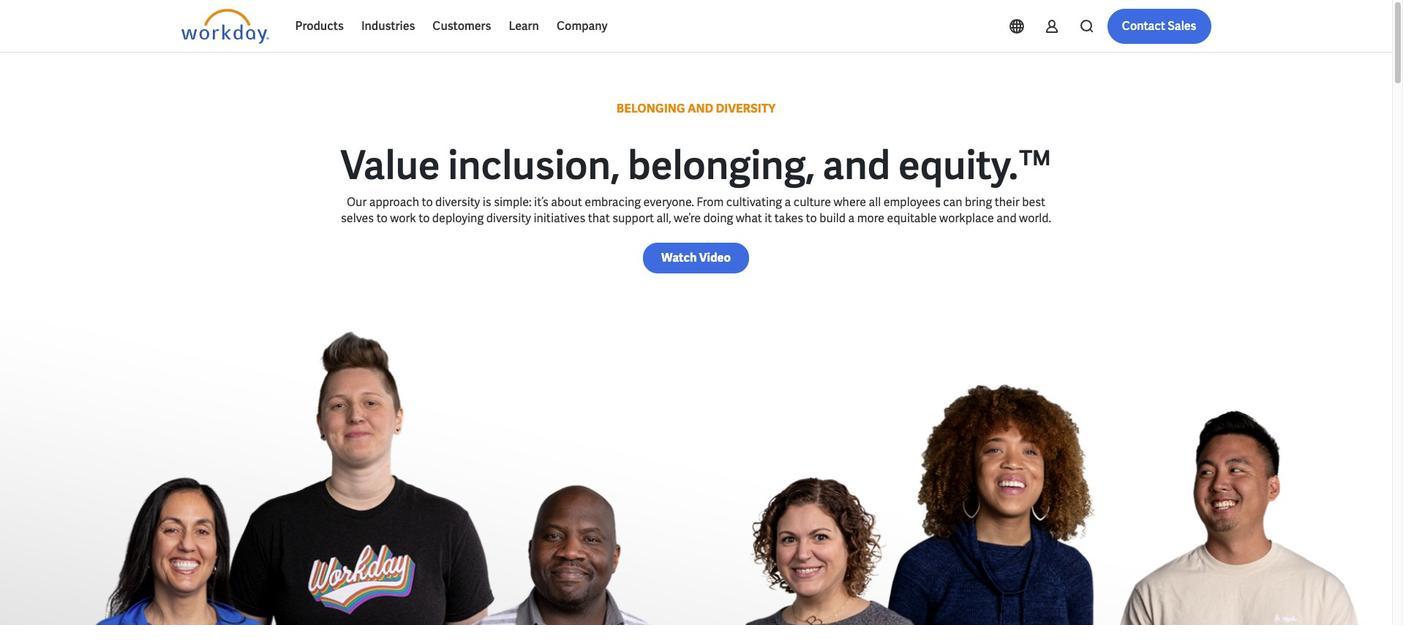 Task type: describe. For each thing, give the bounding box(es) containing it.
world.
[[1020, 211, 1052, 226]]

2 vertical spatial and
[[997, 211, 1017, 226]]

selves
[[341, 211, 374, 226]]

to down culture on the top of page
[[806, 211, 817, 226]]

go to the homepage image
[[181, 9, 269, 44]]

value
[[341, 140, 440, 191]]

build
[[820, 211, 846, 226]]

our
[[347, 195, 367, 210]]

employees
[[884, 195, 941, 210]]

to right work
[[419, 211, 430, 226]]

video
[[700, 250, 731, 266]]

sales
[[1168, 18, 1197, 34]]

about
[[551, 195, 583, 210]]

1 vertical spatial a
[[849, 211, 855, 226]]

learn
[[509, 18, 539, 34]]

contact
[[1123, 18, 1166, 34]]

we're
[[674, 211, 701, 226]]

all
[[869, 195, 882, 210]]

to down approach
[[377, 211, 388, 226]]

company
[[557, 18, 608, 34]]

deploying
[[432, 211, 484, 226]]

work
[[390, 211, 416, 226]]

bring
[[965, 195, 993, 210]]

belonging and diversity
[[617, 101, 776, 116]]

it's
[[534, 195, 549, 210]]

watch video
[[662, 250, 731, 266]]

industries
[[362, 18, 415, 34]]

products button
[[287, 9, 353, 44]]

it
[[765, 211, 773, 226]]

initiatives
[[534, 211, 586, 226]]

watch video link
[[643, 243, 750, 274]]

more
[[858, 211, 885, 226]]

cultivating
[[727, 195, 783, 210]]

watch
[[662, 250, 697, 266]]

approach
[[369, 195, 419, 210]]

equity.
[[899, 140, 1019, 191]]

contact sales link
[[1108, 9, 1212, 44]]

1 vertical spatial and
[[823, 140, 891, 191]]

value inclusion, belonging, and equity. ™ our approach to diversity is simple: it's about embracing everyone. from cultivating a culture where all employees can bring their best selves to work to deploying diversity initiatives that support all, we're doing what it takes to build a more equitable workplace and world.
[[341, 140, 1052, 226]]



Task type: locate. For each thing, give the bounding box(es) containing it.
industries button
[[353, 9, 424, 44]]

equitable
[[888, 211, 937, 226]]

contact sales
[[1123, 18, 1197, 34]]

and up where
[[823, 140, 891, 191]]

a down where
[[849, 211, 855, 226]]

diversity down simple:
[[487, 211, 531, 226]]

a
[[785, 195, 792, 210], [849, 211, 855, 226]]

support
[[613, 211, 654, 226]]

0 horizontal spatial and
[[688, 101, 714, 116]]

belonging,
[[628, 140, 815, 191]]

embracing
[[585, 195, 641, 210]]

workplace
[[940, 211, 995, 226]]

1 horizontal spatial diversity
[[487, 211, 531, 226]]

takes
[[775, 211, 804, 226]]

doing
[[704, 211, 734, 226]]

0 vertical spatial a
[[785, 195, 792, 210]]

1 horizontal spatial a
[[849, 211, 855, 226]]

everyone.
[[644, 195, 695, 210]]

belonging
[[617, 101, 686, 116]]

0 horizontal spatial a
[[785, 195, 792, 210]]

0 vertical spatial and
[[688, 101, 714, 116]]

best
[[1023, 195, 1046, 210]]

and
[[688, 101, 714, 116], [823, 140, 891, 191], [997, 211, 1017, 226]]

inclusion,
[[448, 140, 620, 191]]

simple:
[[494, 195, 532, 210]]

products
[[295, 18, 344, 34]]

1 horizontal spatial and
[[823, 140, 891, 191]]

0 vertical spatial diversity
[[436, 195, 480, 210]]

and left diversity
[[688, 101, 714, 116]]

culture
[[794, 195, 832, 210]]

™
[[1019, 140, 1052, 191]]

where
[[834, 195, 867, 210]]

learn button
[[500, 9, 548, 44]]

to
[[422, 195, 433, 210], [377, 211, 388, 226], [419, 211, 430, 226], [806, 211, 817, 226]]

diversity up deploying
[[436, 195, 480, 210]]

customers button
[[424, 9, 500, 44]]

0 horizontal spatial diversity
[[436, 195, 480, 210]]

to right approach
[[422, 195, 433, 210]]

1 vertical spatial diversity
[[487, 211, 531, 226]]

diversity
[[716, 101, 776, 116]]

and down their
[[997, 211, 1017, 226]]

is
[[483, 195, 492, 210]]

customers
[[433, 18, 491, 34]]

2 horizontal spatial and
[[997, 211, 1017, 226]]

diversity
[[436, 195, 480, 210], [487, 211, 531, 226]]

what
[[736, 211, 763, 226]]

all,
[[657, 211, 672, 226]]

a up takes
[[785, 195, 792, 210]]

that
[[588, 211, 610, 226]]

can
[[944, 195, 963, 210]]

company button
[[548, 9, 617, 44]]

their
[[995, 195, 1020, 210]]

from
[[697, 195, 724, 210]]



Task type: vqa. For each thing, say whether or not it's contained in the screenshot.
THE AND
yes



